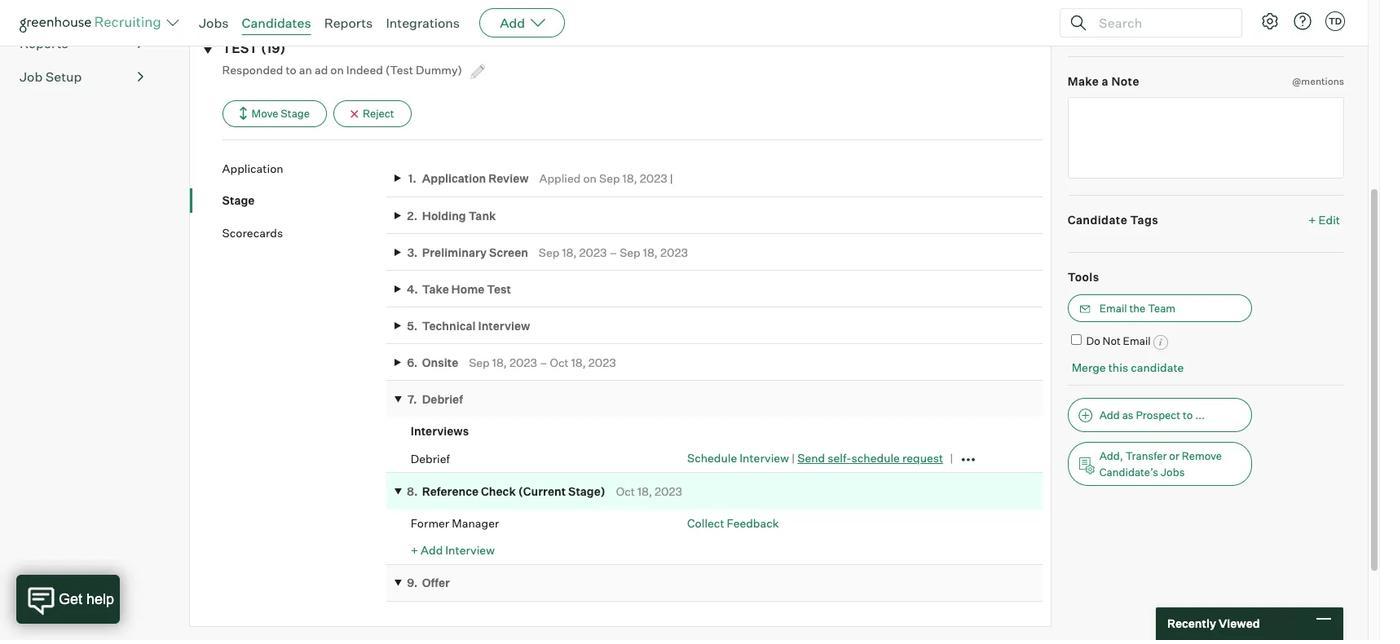 Task type: locate. For each thing, give the bounding box(es) containing it.
make a note
[[1068, 74, 1140, 88]]

1 horizontal spatial reports
[[324, 15, 373, 31]]

...
[[1196, 408, 1206, 421]]

email left the
[[1100, 302, 1128, 315]]

None text field
[[1068, 97, 1345, 179]]

add
[[500, 15, 525, 31], [1323, 25, 1345, 39], [1100, 408, 1121, 421], [421, 543, 443, 557]]

application down "move"
[[222, 161, 284, 175]]

0 horizontal spatial –
[[540, 355, 548, 369]]

0 vertical spatial stage
[[281, 107, 310, 120]]

interview down test
[[478, 319, 531, 332]]

test
[[222, 40, 258, 57]]

tags
[[1131, 213, 1159, 227]]

1 vertical spatial jobs
[[1161, 465, 1186, 478]]

0 horizontal spatial oct
[[550, 355, 569, 369]]

1 vertical spatial +
[[1309, 213, 1317, 227]]

+ inside + edit link
[[1309, 213, 1317, 227]]

1 horizontal spatial jobs
[[1161, 465, 1186, 478]]

send
[[798, 451, 826, 465]]

an
[[299, 63, 312, 76]]

on right ad
[[331, 63, 344, 76]]

add as prospect to ...
[[1100, 408, 1206, 421]]

5. technical interview
[[407, 319, 531, 332]]

1 horizontal spatial application
[[422, 172, 486, 185]]

reference
[[422, 484, 479, 498]]

schedule
[[852, 451, 900, 465]]

2 vertical spatial +
[[411, 543, 419, 557]]

review
[[489, 172, 529, 185]]

reports link up "responded to an ad on indeed (test dummy)"
[[324, 15, 373, 31]]

greenhouse recruiting image
[[20, 13, 166, 33]]

interview for 5. technical interview
[[478, 319, 531, 332]]

0 vertical spatial |
[[670, 172, 674, 185]]

the
[[1130, 302, 1146, 315]]

+ down former
[[411, 543, 419, 557]]

+ left edit
[[1309, 213, 1317, 227]]

email right not
[[1124, 335, 1152, 348]]

0 vertical spatial to
[[286, 63, 297, 76]]

stage right "move"
[[281, 107, 310, 120]]

a
[[1103, 74, 1109, 88]]

0 vertical spatial interview
[[478, 319, 531, 332]]

merge this candidate
[[1072, 361, 1185, 374]]

integrations link
[[386, 15, 460, 31]]

candidate
[[1068, 213, 1128, 227]]

job
[[20, 69, 43, 85]]

+
[[1313, 25, 1320, 39], [1309, 213, 1317, 227], [411, 543, 419, 557]]

application
[[222, 161, 284, 175], [422, 172, 486, 185]]

0 vertical spatial on
[[331, 63, 344, 76]]

tools
[[1068, 270, 1100, 284]]

candidates
[[242, 15, 311, 31]]

0 vertical spatial debrief
[[422, 392, 463, 406]]

(19)
[[261, 40, 286, 57]]

1 horizontal spatial on
[[584, 172, 597, 185]]

1 horizontal spatial reports link
[[324, 15, 373, 31]]

on
[[331, 63, 344, 76], [584, 172, 597, 185]]

manager
[[452, 516, 499, 530]]

on for applied
[[584, 172, 597, 185]]

interview for + add interview
[[446, 543, 495, 557]]

onsite
[[422, 355, 459, 369]]

(test
[[386, 63, 414, 76]]

1 horizontal spatial stage
[[281, 107, 310, 120]]

not
[[1103, 335, 1121, 348]]

on right applied
[[584, 172, 597, 185]]

collect feedback link
[[688, 516, 779, 530]]

jobs down 'or'
[[1161, 465, 1186, 478]]

2 vertical spatial interview
[[446, 543, 495, 557]]

1 vertical spatial to
[[1184, 408, 1194, 421]]

remove
[[1183, 449, 1223, 462]]

+ inside + add link
[[1313, 25, 1320, 39]]

7. debrief
[[408, 392, 463, 406]]

1 vertical spatial on
[[584, 172, 597, 185]]

transfer
[[1126, 449, 1168, 462]]

request
[[903, 451, 944, 465]]

0 horizontal spatial reports
[[20, 35, 68, 52]]

configure image
[[1261, 11, 1281, 31]]

+ edit link
[[1305, 209, 1345, 231]]

2023
[[640, 172, 668, 185], [580, 245, 607, 259], [661, 245, 688, 259], [510, 355, 537, 369], [589, 355, 617, 369], [655, 484, 683, 498]]

0 vertical spatial email
[[1100, 302, 1128, 315]]

reject button
[[334, 100, 412, 127]]

recently viewed
[[1168, 617, 1261, 631]]

1 vertical spatial stage
[[222, 194, 255, 207]]

follow-
[[1068, 25, 1112, 39]]

stage up scorecards at left top
[[222, 194, 255, 207]]

candidate's
[[1100, 465, 1159, 478]]

to left '...'
[[1184, 408, 1194, 421]]

sep
[[600, 172, 620, 185], [539, 245, 560, 259], [620, 245, 641, 259], [469, 355, 490, 369]]

reports
[[324, 15, 373, 31], [20, 35, 68, 52]]

0 vertical spatial jobs
[[199, 15, 229, 31]]

1 vertical spatial |
[[792, 451, 795, 465]]

interview down manager
[[446, 543, 495, 557]]

3. preliminary screen sep 18, 2023 – sep 18, 2023
[[407, 245, 688, 259]]

dummy)
[[416, 63, 463, 76]]

debrief down interviews
[[411, 452, 450, 465]]

3.
[[407, 245, 418, 259]]

1 vertical spatial interview
[[740, 451, 789, 465]]

follow-up reminder
[[1068, 25, 1187, 39]]

0 vertical spatial +
[[1313, 25, 1320, 39]]

jobs up test
[[199, 15, 229, 31]]

1 vertical spatial reports link
[[20, 34, 144, 53]]

reports down pipeline
[[20, 35, 68, 52]]

integrations
[[386, 15, 460, 31]]

application up 2. holding tank
[[422, 172, 486, 185]]

to
[[286, 63, 297, 76], [1184, 408, 1194, 421]]

preliminary
[[422, 245, 487, 259]]

reports link down greenhouse recruiting image
[[20, 34, 144, 53]]

1 vertical spatial oct
[[616, 484, 635, 498]]

@mentions link
[[1293, 73, 1345, 89]]

0 horizontal spatial on
[[331, 63, 344, 76]]

1 horizontal spatial –
[[610, 245, 618, 259]]

do
[[1087, 335, 1101, 348]]

jobs
[[199, 15, 229, 31], [1161, 465, 1186, 478]]

self-
[[828, 451, 852, 465]]

+ left the td
[[1313, 25, 1320, 39]]

add, transfer or remove candidate's jobs button
[[1068, 442, 1253, 486]]

debrief right 7.
[[422, 392, 463, 406]]

2.
[[407, 208, 418, 222]]

technical
[[422, 319, 476, 332]]

to left an
[[286, 63, 297, 76]]

oct
[[550, 355, 569, 369], [616, 484, 635, 498]]

0 horizontal spatial jobs
[[199, 15, 229, 31]]

1 horizontal spatial to
[[1184, 408, 1194, 421]]

application link
[[222, 161, 386, 176]]

scorecards
[[222, 226, 283, 240]]

setup
[[45, 69, 82, 85]]

pipeline link
[[20, 0, 144, 20]]

|
[[670, 172, 674, 185], [792, 451, 795, 465]]

viewed
[[1219, 617, 1261, 631]]

to inside button
[[1184, 408, 1194, 421]]

Do Not Email checkbox
[[1072, 335, 1082, 345]]

interview left the send on the right bottom
[[740, 451, 789, 465]]

add, transfer or remove candidate's jobs
[[1100, 449, 1223, 478]]

0 vertical spatial reports
[[324, 15, 373, 31]]

feedback
[[727, 516, 779, 530]]

former
[[411, 516, 450, 530]]

reports up "responded to an ad on indeed (test dummy)"
[[324, 15, 373, 31]]

responded to an ad on indeed (test dummy)
[[222, 63, 465, 76]]

collect feedback
[[688, 516, 779, 530]]



Task type: describe. For each thing, give the bounding box(es) containing it.
oct 18, 2023
[[616, 484, 683, 498]]

0 horizontal spatial to
[[286, 63, 297, 76]]

pipeline
[[20, 2, 69, 18]]

0 vertical spatial reports link
[[324, 15, 373, 31]]

0 horizontal spatial application
[[222, 161, 284, 175]]

candidates link
[[242, 15, 311, 31]]

collect
[[688, 516, 725, 530]]

stage link
[[222, 193, 386, 209]]

1 vertical spatial –
[[540, 355, 548, 369]]

1 vertical spatial email
[[1124, 335, 1152, 348]]

schedule interview | send self-schedule request
[[688, 451, 944, 465]]

move stage button
[[222, 100, 327, 127]]

0 vertical spatial –
[[610, 245, 618, 259]]

Search text field
[[1095, 11, 1228, 35]]

candidate tags
[[1068, 213, 1159, 227]]

9.
[[407, 576, 418, 590]]

applied
[[540, 172, 581, 185]]

+ for + edit
[[1309, 213, 1317, 227]]

home
[[452, 282, 485, 296]]

5.
[[407, 319, 418, 332]]

job setup link
[[20, 67, 144, 87]]

holding
[[422, 208, 466, 222]]

note
[[1112, 74, 1140, 88]]

send self-schedule request link
[[798, 451, 944, 465]]

or
[[1170, 449, 1180, 462]]

interviews
[[411, 424, 469, 438]]

reject
[[363, 107, 394, 120]]

merge
[[1072, 361, 1107, 374]]

1.
[[408, 172, 417, 185]]

move stage
[[252, 107, 310, 120]]

6.
[[407, 355, 418, 369]]

7.
[[408, 392, 417, 406]]

email the team
[[1100, 302, 1176, 315]]

test
[[487, 282, 511, 296]]

1 vertical spatial debrief
[[411, 452, 450, 465]]

add as prospect to ... button
[[1068, 398, 1253, 432]]

candidate
[[1131, 361, 1185, 374]]

edit
[[1319, 213, 1341, 227]]

add inside add as prospect to ... button
[[1100, 408, 1121, 421]]

check
[[481, 484, 516, 498]]

email the team button
[[1068, 295, 1253, 322]]

0 horizontal spatial stage
[[222, 194, 255, 207]]

ad
[[315, 63, 328, 76]]

add inside add popup button
[[500, 15, 525, 31]]

+ add
[[1313, 25, 1345, 39]]

schedule
[[688, 451, 738, 465]]

stage inside button
[[281, 107, 310, 120]]

email inside the email the team button
[[1100, 302, 1128, 315]]

up
[[1112, 25, 1127, 39]]

tank
[[469, 208, 496, 222]]

td button
[[1323, 8, 1349, 34]]

make
[[1068, 74, 1100, 88]]

td
[[1329, 15, 1343, 27]]

scorecards link
[[222, 225, 386, 241]]

1 horizontal spatial |
[[792, 451, 795, 465]]

job setup
[[20, 69, 82, 85]]

td button
[[1326, 11, 1346, 31]]

do not email
[[1087, 335, 1152, 348]]

+ for + add interview
[[411, 543, 419, 557]]

on for ad
[[331, 63, 344, 76]]

add button
[[480, 8, 565, 38]]

test (19)
[[222, 40, 286, 57]]

take
[[422, 282, 449, 296]]

2. holding tank
[[407, 208, 496, 222]]

recently
[[1168, 617, 1217, 631]]

0 horizontal spatial reports link
[[20, 34, 144, 53]]

indeed
[[347, 63, 383, 76]]

stage)
[[569, 484, 606, 498]]

prospect
[[1137, 408, 1181, 421]]

0 vertical spatial oct
[[550, 355, 569, 369]]

+ add link
[[1313, 24, 1345, 40]]

+ add interview
[[411, 543, 495, 557]]

reminder
[[1130, 25, 1187, 39]]

jobs inside add, transfer or remove candidate's jobs
[[1161, 465, 1186, 478]]

responded
[[222, 63, 283, 76]]

jobs link
[[199, 15, 229, 31]]

1 horizontal spatial oct
[[616, 484, 635, 498]]

4.
[[407, 282, 418, 296]]

1 vertical spatial reports
[[20, 35, 68, 52]]

8.
[[407, 484, 418, 498]]

offer
[[422, 576, 450, 590]]

add inside + add link
[[1323, 25, 1345, 39]]

+ for + add
[[1313, 25, 1320, 39]]

1. application review applied on  sep 18, 2023 |
[[408, 172, 674, 185]]

0 horizontal spatial |
[[670, 172, 674, 185]]

6. onsite sep 18, 2023 – oct 18, 2023
[[407, 355, 617, 369]]

8. reference check (current stage)
[[407, 484, 606, 498]]



Task type: vqa. For each thing, say whether or not it's contained in the screenshot.
the '+ Edit'
yes



